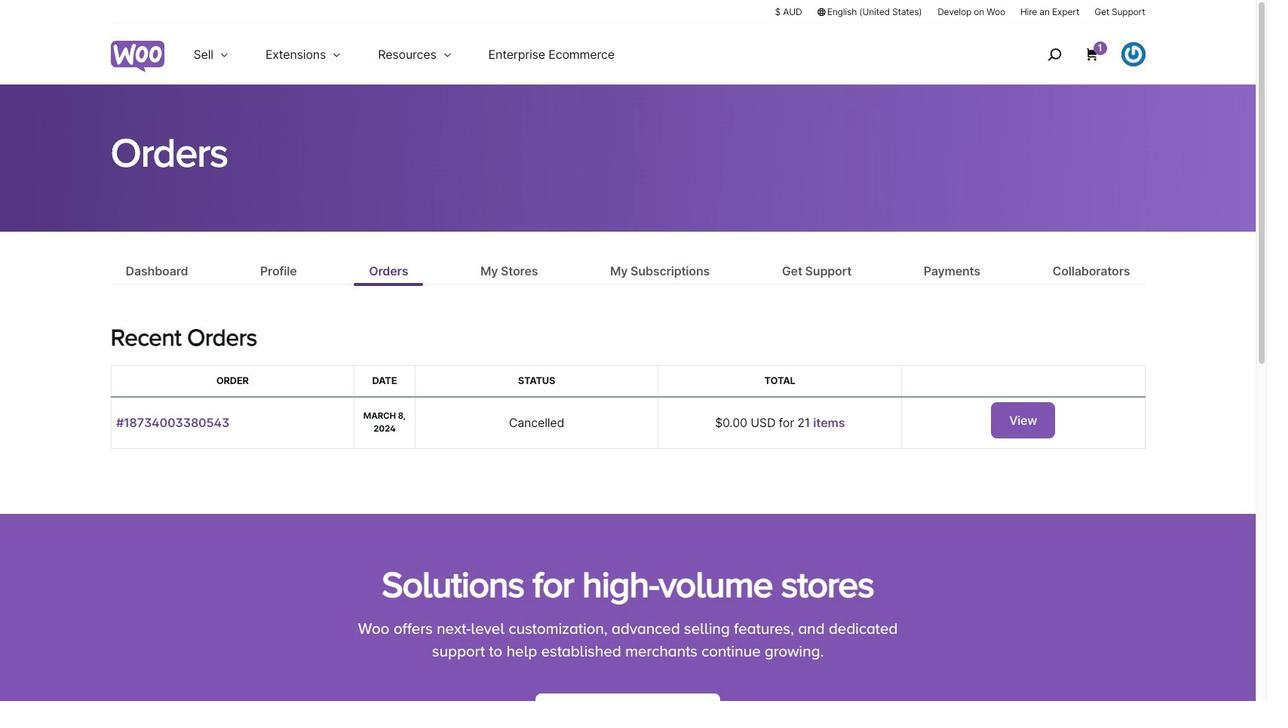 Task type: locate. For each thing, give the bounding box(es) containing it.
search image
[[1043, 42, 1067, 66]]

service navigation menu element
[[1015, 30, 1146, 79]]



Task type: vqa. For each thing, say whether or not it's contained in the screenshot.
Alert
no



Task type: describe. For each thing, give the bounding box(es) containing it.
open account menu image
[[1122, 42, 1146, 66]]



